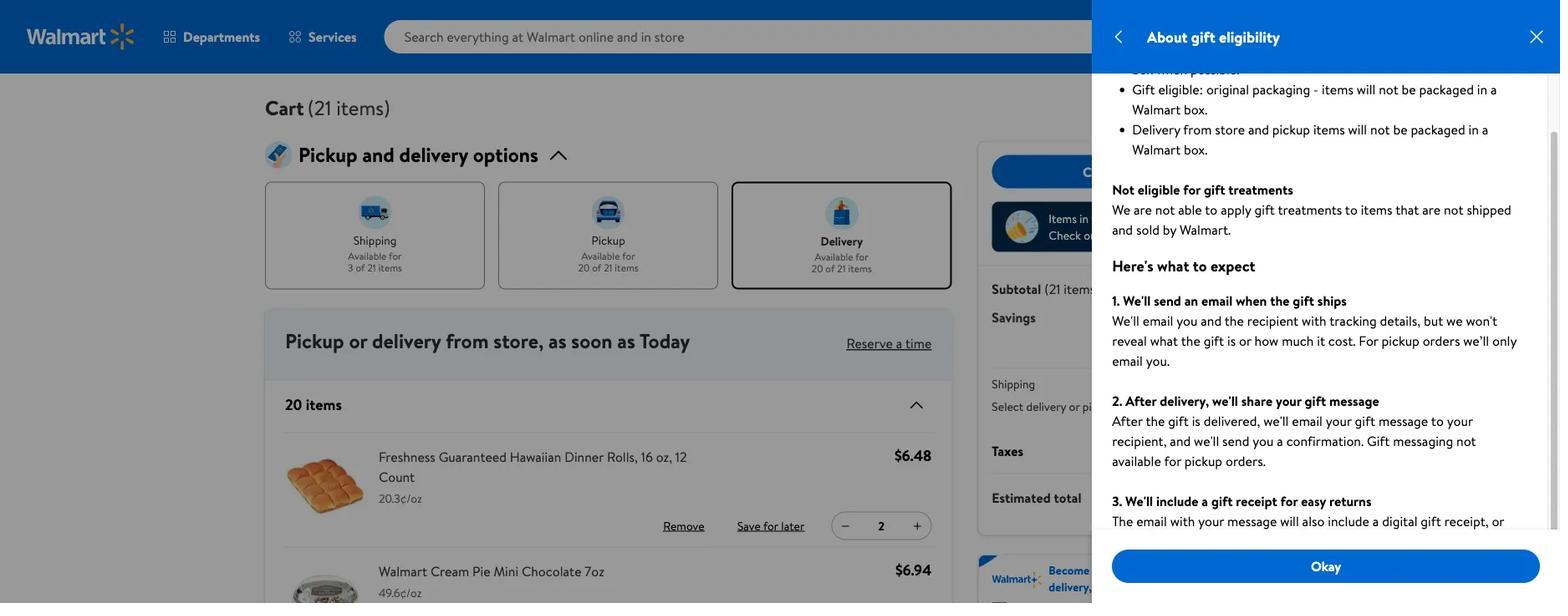 Task type: vqa. For each thing, say whether or not it's contained in the screenshot.
Deals link
no



Task type: describe. For each thing, give the bounding box(es) containing it.
the inside 3. we'll include a gift receipt for easy returns the email with your message will also include a digital gift receipt, or you can access the gift receipt in your account.
[[1201, 533, 1220, 551]]

when inside 1. we'll send an email when the gift ships we'll email you and the recipient with tracking details, but we won't reveal what the gift is or how much it cost. for pickup orders we'll only email you.
[[1236, 292, 1267, 310]]

but
[[1424, 312, 1444, 330]]

remove
[[663, 518, 705, 534]]

we
[[1447, 312, 1463, 330]]

now
[[1104, 227, 1125, 243]]

.
[[1303, 579, 1306, 598]]

out
[[1084, 227, 1101, 243]]

what inside 1. we'll send an email when the gift ships we'll email you and the recipient with tracking details, but we won't reveal what the gift is or how much it cost. for pickup orders we'll only email you.
[[1151, 332, 1179, 350]]

0 vertical spatial we'll
[[1213, 392, 1239, 411]]

calculated at checkout
[[1149, 442, 1282, 460]]

original
[[1207, 80, 1250, 99]]

delivery, inside become a member to get free same-day delivery, gas discounts & more!
[[1049, 579, 1092, 595]]

walmart up delivery
[[1133, 100, 1181, 119]]

2 as from the left
[[618, 328, 636, 356]]

much
[[1282, 332, 1314, 350]]

will inside 3. we'll include a gift receipt for easy returns the email with your message will also include a digital gift receipt, or you can access the gift receipt in your account.
[[1281, 513, 1300, 531]]

not inside 2. after delivery, we'll share your gift message after the gift is delivered, we'll email your gift message to your recipient, and we'll send you a confirmation. gift messaging not available for pickup orders.
[[1457, 432, 1477, 451]]

easy
[[1302, 493, 1327, 511]]

2 horizontal spatial -
[[1314, 80, 1319, 99]]

pickup left view
[[1083, 399, 1116, 415]]

questions? visit our help center . okay
[[1113, 558, 1342, 598]]

checkout all items
[[1083, 163, 1191, 181]]

available for delivery
[[815, 250, 854, 264]]

1 vertical spatial after
[[1113, 412, 1143, 431]]

only
[[1493, 332, 1517, 350]]

walmart cream pie mini chocolate 7oz, with add-on services, 49.6¢/oz, 2 in cart image
[[285, 562, 365, 604]]

1.
[[1113, 292, 1120, 310]]

3
[[348, 261, 353, 275]]

items inside not eligible for gift treatments we are not able to apply gift treatments to items that are not shipped and sold by walmart.
[[1361, 201, 1393, 219]]

send inside 1. we'll send an email when the gift ships we'll email you and the recipient with tracking details, but we won't reveal what the gift is or how much it cost. for pickup orders we'll only email you.
[[1154, 292, 1182, 310]]

1 vertical spatial gift
[[1133, 80, 1156, 99]]

and inside 1. we'll send an email when the gift ships we'll email you and the recipient with tracking details, but we won't reveal what the gift is or how much it cost. for pickup orders we'll only email you.
[[1201, 312, 1222, 330]]

a inside become a member to get free same-day delivery, gas discounts & more!
[[1093, 563, 1098, 579]]

16
[[641, 448, 653, 466]]

to inside 2. after delivery, we'll share your gift message after the gift is delivered, we'll email your gift message to your recipient, and we'll send you a confirmation. gift messaging not available for pickup orders.
[[1432, 412, 1444, 431]]

save for later
[[738, 518, 805, 534]]

0 vertical spatial $109.90
[[1507, 42, 1534, 53]]

checkout
[[1083, 163, 1139, 181]]

when inside does it arrive in a walmart box? gift eligible - items that are shipped will be packaged in a walmart box when possible. gift eligible: original packaging - items will not be packaged in a walmart box. delivery from store and pickup items will not be packaged in a walmart box.
[[1157, 60, 1188, 79]]

0 vertical spatial be
[[1365, 40, 1379, 59]]

1 box. from the top
[[1184, 100, 1208, 119]]

49.6¢/oz
[[379, 586, 422, 602]]

an
[[1185, 292, 1199, 310]]

walmart inside walmart cream pie mini chocolate 7oz 49.6¢/oz
[[379, 563, 427, 581]]

for inside items in your cart have reduced prices. check out now for extra savings!
[[1128, 227, 1143, 243]]

you inside 3. we'll include a gift receipt for easy returns the email with your message will also include a digital gift receipt, or you can access the gift receipt in your account.
[[1113, 533, 1134, 551]]

is inside 1. we'll send an email when the gift ships we'll email you and the recipient with tracking details, but we won't reveal what the gift is or how much it cost. for pickup orders we'll only email you.
[[1228, 332, 1236, 350]]

shipped inside not eligible for gift treatments we are not able to apply gift treatments to items that are not shipped and sold by walmart.
[[1467, 201, 1512, 219]]

cart
[[1117, 211, 1138, 227]]

email inside 2. after delivery, we'll share your gift message after the gift is delivered, we'll email your gift message to your recipient, and we'll send you a confirmation. gift messaging not available for pickup orders.
[[1292, 412, 1323, 431]]

$125.73
[[1241, 280, 1282, 298]]

your up the messaging
[[1447, 412, 1473, 431]]

become a member to get free same-day delivery, gas discounts & more! banner
[[979, 556, 1296, 604]]

walmart down delivery
[[1133, 141, 1181, 159]]

are inside does it arrive in a walmart box? gift eligible - items that are shipped will be packaged in a walmart box when possible. gift eligible: original packaging - items will not be packaged in a walmart box. delivery from store and pickup items will not be packaged in a walmart box.
[[1273, 40, 1291, 59]]

1 horizontal spatial include
[[1328, 513, 1370, 531]]

returns
[[1330, 493, 1372, 511]]

from inside does it arrive in a walmart box? gift eligible - items that are shipped will be packaged in a walmart box when possible. gift eligible: original packaging - items will not be packaged in a walmart box. delivery from store and pickup items will not be packaged in a walmart box.
[[1184, 120, 1212, 139]]

cart (21 items)
[[265, 94, 390, 122]]

sold
[[1137, 221, 1160, 239]]

questions?
[[1113, 579, 1177, 598]]

the up recipient
[[1271, 292, 1290, 310]]

freshness
[[379, 448, 436, 466]]

intent image for delivery image
[[825, 197, 859, 230]]

calculated
[[1149, 442, 1211, 460]]

and inside does it arrive in a walmart box? gift eligible - items that are shipped will be packaged in a walmart box when possible. gift eligible: original packaging - items will not be packaged in a walmart box. delivery from store and pickup items will not be packaged in a walmart box.
[[1249, 120, 1270, 139]]

time
[[906, 335, 932, 353]]

increase quantity freshness guaranteed hawaiian dinner rolls, 16 oz, 12 count, current quantity 2 image
[[911, 520, 924, 533]]

0 horizontal spatial are
[[1134, 201, 1152, 219]]

available for shipping
[[348, 249, 387, 263]]

2 horizontal spatial are
[[1423, 201, 1441, 219]]

email inside 3. we'll include a gift receipt for easy returns the email with your message will also include a digital gift receipt, or you can access the gift receipt in your account.
[[1137, 513, 1167, 531]]

pickup inside 1. we'll send an email when the gift ships we'll email you and the recipient with tracking details, but we won't reveal what the gift is or how much it cost. for pickup orders we'll only email you.
[[1382, 332, 1420, 350]]

how
[[1255, 332, 1279, 350]]

also
[[1303, 513, 1325, 531]]

of for pickup
[[592, 261, 602, 275]]

2
[[879, 518, 885, 535]]

savings!
[[1175, 227, 1214, 243]]

gas
[[1095, 579, 1112, 595]]

close nudge image
[[1252, 220, 1265, 234]]

0 vertical spatial gift
[[1133, 40, 1156, 59]]

not eligible for gift treatments we are not able to apply gift treatments to items that are not shipped and sold by walmart.
[[1113, 181, 1512, 239]]

0 horizontal spatial 20
[[285, 395, 302, 416]]

view
[[1133, 399, 1155, 415]]

get
[[1160, 563, 1177, 579]]

eligible inside does it arrive in a walmart box? gift eligible - items that are shipped will be packaged in a walmart box when possible. gift eligible: original packaging - items will not be packaged in a walmart box. delivery from store and pickup items will not be packaged in a walmart box.
[[1159, 40, 1200, 59]]

3. we'll include a gift receipt for easy returns the email with your message will also include a digital gift receipt, or you can access the gift receipt in your account.
[[1113, 493, 1505, 551]]

your up confirmation. at the bottom
[[1326, 412, 1352, 431]]

items inside "delivery available for 20 of 21 items"
[[848, 262, 872, 276]]

freshness guaranteed hawaiian dinner rolls, 16 oz, 12 count 20.3¢/oz
[[379, 448, 687, 507]]

email down reveal on the right of page
[[1113, 352, 1143, 371]]

1 vertical spatial receipt
[[1247, 533, 1288, 551]]

remove button
[[657, 513, 711, 540]]

1 vertical spatial packaged
[[1420, 80, 1474, 99]]

for inside 2. after delivery, we'll share your gift message after the gift is delivered, we'll email your gift message to your recipient, and we'll send you a confirmation. gift messaging not available for pickup orders.
[[1165, 452, 1182, 471]]

and inside not eligible for gift treatments we are not able to apply gift treatments to items that are not shipped and sold by walmart.
[[1113, 221, 1133, 239]]

2.
[[1113, 392, 1123, 411]]

back image
[[1109, 27, 1129, 47]]

is inside 2. after delivery, we'll share your gift message after the gift is delivered, we'll email your gift message to your recipient, and we'll send you a confirmation. gift messaging not available for pickup orders.
[[1192, 412, 1201, 431]]

intent image for shipping image
[[358, 196, 392, 230]]

fees
[[1158, 399, 1179, 415]]

1 vertical spatial we'll
[[1264, 412, 1289, 431]]

0 vertical spatial include
[[1157, 493, 1199, 511]]

apply
[[1221, 201, 1252, 219]]

that inside not eligible for gift treatments we are not able to apply gift treatments to items that are not shipped and sold by walmart.
[[1396, 201, 1420, 219]]

your right share
[[1276, 392, 1302, 411]]

a inside 2. after delivery, we'll share your gift message after the gift is delivered, we'll email your gift message to your recipient, and we'll send you a confirmation. gift messaging not available for pickup orders.
[[1277, 432, 1284, 451]]

20 for delivery
[[812, 262, 823, 276]]

subtotal (21 items)
[[992, 280, 1100, 298]]

the inside 2. after delivery, we'll share your gift message after the gift is delivered, we'll email your gift message to your recipient, and we'll send you a confirmation. gift messaging not available for pickup orders.
[[1146, 412, 1165, 431]]

2 vertical spatial -
[[1237, 308, 1242, 327]]

taxes
[[992, 442, 1024, 460]]

1 as from the left
[[549, 328, 567, 356]]

details,
[[1380, 312, 1421, 330]]

(21 for subtotal
[[1045, 280, 1061, 298]]

available
[[1113, 452, 1162, 471]]

list containing shipping
[[265, 182, 952, 290]]

1 vertical spatial we'll
[[1113, 312, 1140, 330]]

items) for subtotal (21 items)
[[1064, 280, 1100, 298]]

can
[[1137, 533, 1157, 551]]

items inside pickup available for 20 of 21 items
[[615, 261, 639, 275]]

cost.
[[1329, 332, 1356, 350]]

items
[[1049, 211, 1077, 227]]

in inside 3. we'll include a gift receipt for easy returns the email with your message will also include a digital gift receipt, or you can access the gift receipt in your account.
[[1291, 533, 1301, 551]]

center
[[1263, 579, 1303, 598]]

save for later button
[[734, 513, 808, 540]]

packaging
[[1253, 80, 1311, 99]]

or inside 3. we'll include a gift receipt for easy returns the email with your message will also include a digital gift receipt, or you can access the gift receipt in your account.
[[1492, 513, 1505, 531]]

Search search field
[[384, 20, 1278, 54]]

or left 2.
[[1069, 399, 1080, 415]]

prices.
[[1211, 211, 1244, 227]]

pickup or delivery from store , as soon as        today
[[285, 328, 690, 356]]

walmart.
[[1180, 221, 1231, 239]]

for inside shipping available for 3 of 21 items
[[389, 249, 402, 263]]

walmart left close panel icon
[[1463, 40, 1512, 59]]

(21 for cart
[[308, 94, 332, 122]]

or inside 1. we'll send an email when the gift ships we'll email you and the recipient with tracking details, but we won't reveal what the gift is or how much it cost. for pickup orders we'll only email you.
[[1239, 332, 1252, 350]]

rolls,
[[607, 448, 638, 466]]

cart
[[265, 94, 304, 122]]

possible.
[[1191, 60, 1240, 79]]

the left recipient
[[1225, 312, 1244, 330]]

gift inside 2. after delivery, we'll share your gift message after the gift is delivered, we'll email your gift message to your recipient, and we'll send you a confirmation. gift messaging not available for pickup orders.
[[1367, 432, 1390, 451]]

checkout all items button
[[992, 155, 1282, 189]]

reduced price image
[[1006, 210, 1039, 244]]

oz,
[[656, 448, 672, 466]]

chocolate
[[522, 563, 582, 581]]

that inside does it arrive in a walmart box? gift eligible - items that are shipped will be packaged in a walmart box when possible. gift eligible: original packaging - items will not be packaged in a walmart box. delivery from store and pickup items will not be packaged in a walmart box.
[[1246, 40, 1270, 59]]

walmart cream pie mini chocolate 7oz 49.6¢/oz
[[379, 563, 605, 602]]

items inside shipping available for 3 of 21 items
[[379, 261, 402, 275]]

our
[[1209, 579, 1229, 598]]

all
[[1143, 163, 1156, 181]]

20 items
[[285, 395, 342, 416]]

message inside 3. we'll include a gift receipt for easy returns the email with your message will also include a digital gift receipt, or you can access the gift receipt in your account.
[[1228, 513, 1277, 531]]

we'll for we'll send an email when the gift ships
[[1124, 292, 1151, 310]]

does
[[1113, 20, 1142, 38]]

in inside items in your cart have reduced prices. check out now for extra savings!
[[1080, 211, 1089, 227]]

options
[[473, 141, 539, 169]]

for inside "delivery available for 20 of 21 items"
[[856, 250, 869, 264]]

able
[[1179, 201, 1202, 219]]

estimated
[[992, 489, 1051, 508]]



Task type: locate. For each thing, give the bounding box(es) containing it.
1 vertical spatial what
[[1151, 332, 1179, 350]]

2 vertical spatial you
[[1113, 533, 1134, 551]]

21 inside pickup available for 20 of 21 items
[[604, 261, 613, 275]]

pickup down packaging on the right
[[1273, 120, 1311, 139]]

1 vertical spatial -
[[1314, 80, 1319, 99]]

tracking
[[1330, 312, 1377, 330]]

we'll inside 3. we'll include a gift receipt for easy returns the email with your message will also include a digital gift receipt, or you can access the gift receipt in your account.
[[1126, 493, 1153, 511]]

what
[[1158, 256, 1190, 277], [1151, 332, 1179, 350]]

1 vertical spatial message
[[1379, 412, 1429, 431]]

or down 3
[[349, 328, 367, 356]]

as soon as 
      today element
[[549, 328, 690, 356]]

20.3¢/oz
[[379, 491, 422, 507]]

0 horizontal spatial include
[[1157, 493, 1199, 511]]

0 vertical spatial box.
[[1184, 100, 1208, 119]]

21 for pickup
[[604, 261, 613, 275]]

available for pickup
[[582, 249, 620, 263]]

walmart cream pie mini chocolate 7oz link
[[379, 562, 606, 582]]

shipped inside does it arrive in a walmart box? gift eligible - items that are shipped will be packaged in a walmart box when possible. gift eligible: original packaging - items will not be packaged in a walmart box. delivery from store and pickup items will not be packaged in a walmart box.
[[1295, 40, 1339, 59]]

your left cart
[[1092, 211, 1114, 227]]

2 horizontal spatial available
[[815, 250, 854, 264]]

reduced
[[1167, 211, 1208, 227]]

0 horizontal spatial is
[[1192, 412, 1201, 431]]

okay
[[1311, 558, 1342, 576]]

2 vertical spatial message
[[1228, 513, 1277, 531]]

21 inside shipping available for 3 of 21 items
[[367, 261, 376, 275]]

we'll right '3.'
[[1126, 493, 1153, 511]]

after right 2.
[[1126, 392, 1157, 411]]

available down intent image for delivery at right
[[815, 250, 854, 264]]

$6.48
[[895, 446, 932, 467]]

it right does in the top right of the page
[[1145, 20, 1154, 38]]

or right receipt,
[[1492, 513, 1505, 531]]

box. up able
[[1184, 141, 1208, 159]]

you inside 1. we'll send an email when the gift ships we'll email you and the recipient with tracking details, but we won't reveal what the gift is or how much it cost. for pickup orders we'll only email you.
[[1177, 312, 1198, 330]]

pickup inside does it arrive in a walmart box? gift eligible - items that are shipped will be packaged in a walmart box when possible. gift eligible: original packaging - items will not be packaged in a walmart box. delivery from store and pickup items will not be packaged in a walmart box.
[[1273, 120, 1311, 139]]

help center button
[[1232, 572, 1303, 604]]

or
[[349, 328, 367, 356], [1239, 332, 1252, 350], [1069, 399, 1080, 415], [1492, 513, 1505, 531]]

items in your cart have reduced prices. check out now for extra savings!
[[1049, 211, 1244, 243]]

select for select button
[[1251, 399, 1282, 415]]

2 vertical spatial packaged
[[1411, 120, 1466, 139]]

at
[[1214, 442, 1226, 460]]

check
[[1049, 227, 1081, 243]]

for inside 3. we'll include a gift receipt for easy returns the email with your message will also include a digital gift receipt, or you can access the gift receipt in your account.
[[1281, 493, 1298, 511]]

subtotal
[[992, 280, 1042, 298]]

not
[[1379, 80, 1399, 99], [1371, 120, 1391, 139], [1156, 201, 1175, 219], [1444, 201, 1464, 219], [1457, 432, 1477, 451]]

of for shipping
[[356, 261, 365, 275]]

message up the messaging
[[1379, 412, 1429, 431]]

and left -$15.83
[[1201, 312, 1222, 330]]

1 vertical spatial be
[[1402, 80, 1417, 99]]

your up same-
[[1199, 513, 1225, 531]]

20 inside pickup available for 20 of 21 items
[[578, 261, 590, 275]]

0 vertical spatial from
[[1184, 120, 1212, 139]]

(21 right subtotal
[[1045, 280, 1061, 298]]

for down intent image for delivery at right
[[856, 250, 869, 264]]

2 select from the left
[[1251, 399, 1282, 415]]

$6.94
[[896, 560, 932, 581]]

pickup and delivery options
[[299, 141, 539, 169]]

you down an
[[1177, 312, 1198, 330]]

pickup for pickup and delivery options
[[299, 141, 358, 169]]

later
[[781, 518, 805, 534]]

eligible up have
[[1138, 181, 1181, 199]]

0 horizontal spatial available
[[348, 249, 387, 263]]

in
[[1194, 20, 1204, 38], [1440, 40, 1450, 59], [1478, 80, 1488, 99], [1469, 120, 1479, 139], [1080, 211, 1089, 227], [1291, 533, 1301, 551]]

treatments right apply
[[1278, 201, 1343, 219]]

what up you.
[[1151, 332, 1179, 350]]

1 horizontal spatial select
[[1251, 399, 1282, 415]]

0 vertical spatial message
[[1330, 392, 1380, 411]]

from right delivery
[[1184, 120, 1212, 139]]

send down the delivered,
[[1223, 432, 1250, 451]]

1 vertical spatial you
[[1253, 432, 1274, 451]]

the
[[1271, 292, 1290, 310], [1225, 312, 1244, 330], [1182, 332, 1201, 350], [1146, 412, 1165, 431], [1201, 533, 1220, 551]]

reveal
[[1113, 332, 1147, 350]]

treatments up apply
[[1229, 181, 1294, 199]]

expect
[[1211, 256, 1256, 277]]

$15.83
[[1242, 308, 1279, 327]]

orders
[[1423, 332, 1461, 350]]

become
[[1049, 563, 1090, 579]]

of down intent image for pickup
[[592, 261, 602, 275]]

email
[[1202, 292, 1233, 310], [1143, 312, 1174, 330], [1113, 352, 1143, 371], [1292, 412, 1323, 431], [1137, 513, 1167, 531]]

1 horizontal spatial that
[[1396, 201, 1420, 219]]

orders.
[[1226, 452, 1266, 471]]

of for delivery
[[826, 262, 835, 276]]

1 vertical spatial delivery,
[[1049, 579, 1092, 595]]

won't
[[1466, 312, 1498, 330]]

eligible down arrive
[[1159, 40, 1200, 59]]

1 vertical spatial include
[[1328, 513, 1370, 531]]

the
[[1113, 513, 1134, 531]]

0 vertical spatial we'll
[[1124, 292, 1151, 310]]

0 horizontal spatial store
[[494, 328, 539, 356]]

1 horizontal spatial items)
[[1064, 280, 1100, 298]]

available down shipping
[[348, 249, 387, 263]]

email up can
[[1137, 513, 1167, 531]]

reserve
[[847, 335, 893, 353]]

we'll up the delivered,
[[1213, 392, 1239, 411]]

0 vertical spatial it
[[1145, 20, 1154, 38]]

2 vertical spatial gift
[[1367, 432, 1390, 451]]

delivery inside "delivery available for 20 of 21 items"
[[821, 233, 863, 249]]

- right packaging on the right
[[1314, 80, 1319, 99]]

pickup down cart (21 items)
[[299, 141, 358, 169]]

pickup up the 20 items
[[285, 328, 344, 356]]

delivered,
[[1204, 412, 1261, 431]]

we'll right 1.
[[1124, 292, 1151, 310]]

close panel image
[[1527, 27, 1547, 47]]

available inside pickup available for 20 of 21 items
[[582, 249, 620, 263]]

to inside become a member to get free same-day delivery, gas discounts & more!
[[1146, 563, 1157, 579]]

,
[[539, 328, 544, 356]]

for right now
[[1128, 227, 1143, 243]]

total
[[1054, 489, 1082, 508]]

0 horizontal spatial you
[[1113, 533, 1134, 551]]

recipient
[[1248, 312, 1299, 330]]

1 vertical spatial when
[[1236, 292, 1267, 310]]

mini
[[494, 563, 519, 581]]

when up recipient
[[1236, 292, 1267, 310]]

pickup for pickup or delivery from store , as soon as        today
[[285, 328, 344, 356]]

delivery, right view
[[1160, 392, 1210, 411]]

hide all items image
[[900, 395, 927, 415]]

that
[[1246, 40, 1270, 59], [1396, 201, 1420, 219]]

1 horizontal spatial store
[[1215, 120, 1245, 139]]

pickup down intent image for pickup
[[592, 232, 625, 248]]

we'll
[[1464, 332, 1490, 350]]

send left an
[[1154, 292, 1182, 310]]

store down original
[[1215, 120, 1245, 139]]

0 vertical spatial (21
[[308, 94, 332, 122]]

close walmart plus section image
[[1269, 572, 1282, 586]]

20 inside "delivery available for 20 of 21 items"
[[812, 262, 823, 276]]

0 vertical spatial you
[[1177, 312, 1198, 330]]

we'll down share
[[1264, 412, 1289, 431]]

1 vertical spatial store
[[494, 328, 539, 356]]

treatments
[[1229, 181, 1294, 199], [1278, 201, 1343, 219]]

items) for cart (21 items)
[[336, 94, 390, 122]]

delivery, left gas
[[1049, 579, 1092, 595]]

pickup
[[299, 141, 358, 169], [285, 328, 344, 356]]

of inside pickup available for 20 of 21 items
[[592, 261, 602, 275]]

include down returns
[[1328, 513, 1370, 531]]

receipt down orders.
[[1236, 493, 1278, 511]]

0 horizontal spatial shipped
[[1295, 40, 1339, 59]]

confirmation.
[[1287, 432, 1364, 451]]

0 vertical spatial send
[[1154, 292, 1182, 310]]

box
[[1133, 60, 1154, 79]]

here's what to expect
[[1113, 256, 1256, 277]]

2 box. from the top
[[1184, 141, 1208, 159]]

1 horizontal spatial of
[[592, 261, 602, 275]]

intent image for pickup image
[[592, 196, 625, 230]]

and down packaging on the right
[[1249, 120, 1270, 139]]

visit
[[1181, 579, 1206, 598]]

1 vertical spatial that
[[1396, 201, 1420, 219]]

0 vertical spatial -
[[1203, 40, 1208, 59]]

0 horizontal spatial when
[[1157, 60, 1188, 79]]

save
[[738, 518, 761, 534]]

to
[[1205, 201, 1218, 219], [1346, 201, 1358, 219], [1193, 256, 1207, 277], [1119, 399, 1130, 415], [1432, 412, 1444, 431], [1146, 563, 1157, 579]]

1 horizontal spatial shipped
[[1467, 201, 1512, 219]]

walmart up 49.6¢/oz
[[379, 563, 427, 581]]

1 horizontal spatial is
[[1228, 332, 1236, 350]]

1 vertical spatial from
[[446, 328, 489, 356]]

2 horizontal spatial you
[[1253, 432, 1274, 451]]

receipt,
[[1445, 513, 1489, 531]]

your inside items in your cart have reduced prices. check out now for extra savings!
[[1092, 211, 1114, 227]]

discounts
[[1115, 579, 1164, 595]]

for inside not eligible for gift treatments we are not able to apply gift treatments to items that are not shipped and sold by walmart.
[[1184, 181, 1201, 199]]

we'll for we'll include a gift receipt for easy returns
[[1126, 493, 1153, 511]]

1 horizontal spatial send
[[1223, 432, 1250, 451]]

select button
[[1251, 399, 1282, 415]]

0 horizontal spatial -
[[1203, 40, 1208, 59]]

have
[[1140, 211, 1164, 227]]

2 vertical spatial we'll
[[1194, 432, 1220, 451]]

3.
[[1113, 493, 1123, 511]]

2 vertical spatial be
[[1394, 120, 1408, 139]]

you inside 2. after delivery, we'll share your gift message after the gift is delivered, we'll email your gift message to your recipient, and we'll send you a confirmation. gift messaging not available for pickup orders.
[[1253, 432, 1274, 451]]

1 horizontal spatial (21
[[1045, 280, 1061, 298]]

for down intent image for pickup
[[622, 249, 636, 263]]

account.
[[1334, 533, 1383, 551]]

for
[[1184, 181, 1201, 199], [1128, 227, 1143, 243], [389, 249, 402, 263], [622, 249, 636, 263], [856, 250, 869, 264], [1165, 452, 1182, 471], [1281, 493, 1298, 511], [764, 518, 779, 534]]

1 horizontal spatial it
[[1318, 332, 1326, 350]]

about
[[1148, 26, 1188, 47]]

eligibility
[[1220, 26, 1280, 47]]

0 vertical spatial what
[[1158, 256, 1190, 277]]

1 horizontal spatial -
[[1237, 308, 1242, 327]]

1 vertical spatial shipped
[[1467, 201, 1512, 219]]

of inside shipping available for 3 of 21 items
[[356, 261, 365, 275]]

estimated total
[[992, 489, 1082, 508]]

1 vertical spatial eligible
[[1138, 181, 1181, 199]]

what down extra
[[1158, 256, 1190, 277]]

send inside 2. after delivery, we'll share your gift message after the gift is delivered, we'll email your gift message to your recipient, and we'll send you a confirmation. gift messaging not available for pickup orders.
[[1223, 432, 1250, 451]]

with inside 3. we'll include a gift receipt for easy returns the email with your message will also include a digital gift receipt, or you can access the gift receipt in your account.
[[1171, 513, 1195, 531]]

it inside does it arrive in a walmart box? gift eligible - items that are shipped will be packaged in a walmart box when possible. gift eligible: original packaging - items will not be packaged in a walmart box. delivery from store and pickup items will not be packaged in a walmart box.
[[1145, 20, 1154, 38]]

select up checkout
[[1251, 399, 1282, 415]]

0 vertical spatial pickup
[[299, 141, 358, 169]]

0 vertical spatial receipt
[[1236, 493, 1278, 511]]

0 vertical spatial items)
[[336, 94, 390, 122]]

walmart left box?
[[1217, 20, 1266, 38]]

the down an
[[1182, 332, 1201, 350]]

0 vertical spatial delivery,
[[1160, 392, 1210, 411]]

select down shipping
[[992, 399, 1024, 415]]

is left how
[[1228, 332, 1236, 350]]

1 horizontal spatial 20
[[578, 261, 590, 275]]

recipient,
[[1113, 432, 1167, 451]]

0 vertical spatial eligible
[[1159, 40, 1200, 59]]

pickup inside pickup available for 20 of 21 items
[[592, 232, 625, 248]]

0 vertical spatial packaged
[[1382, 40, 1437, 59]]

1 horizontal spatial you
[[1177, 312, 1198, 330]]

1 vertical spatial it
[[1318, 332, 1326, 350]]

hawaiian
[[510, 448, 562, 466]]

1 vertical spatial items)
[[1064, 280, 1100, 298]]

1 vertical spatial with
[[1171, 513, 1195, 531]]

box.
[[1184, 100, 1208, 119], [1184, 141, 1208, 159]]

20 for pickup
[[578, 261, 590, 275]]

or left how
[[1239, 332, 1252, 350]]

receipt up "day"
[[1247, 533, 1288, 551]]

is right fees
[[1192, 412, 1201, 431]]

0 horizontal spatial (21
[[308, 94, 332, 122]]

message up "day"
[[1228, 513, 1277, 531]]

21 for delivery
[[837, 262, 846, 276]]

items inside button
[[1159, 163, 1191, 181]]

0 vertical spatial store
[[1215, 120, 1245, 139]]

0 vertical spatial after
[[1126, 392, 1157, 411]]

12
[[676, 448, 687, 466]]

for left easy
[[1281, 493, 1298, 511]]

store left soon
[[494, 328, 539, 356]]

walmart plus image
[[992, 572, 1042, 589]]

member
[[1101, 563, 1143, 579]]

email right an
[[1202, 292, 1233, 310]]

1 horizontal spatial delivery,
[[1160, 392, 1210, 411]]

1 vertical spatial pickup
[[285, 328, 344, 356]]

1 horizontal spatial as
[[618, 328, 636, 356]]

1 select from the left
[[992, 399, 1024, 415]]

extra
[[1146, 227, 1172, 243]]

delivery, inside 2. after delivery, we'll share your gift message after the gift is delivered, we'll email your gift message to your recipient, and we'll send you a confirmation. gift messaging not available for pickup orders.
[[1160, 392, 1210, 411]]

decrease quantity freshness guaranteed hawaiian dinner rolls, 16 oz, 12 count, current quantity 2 image
[[839, 520, 853, 533]]

list
[[265, 182, 952, 290]]

and up intent image for shipping
[[363, 141, 395, 169]]

email up reveal on the right of page
[[1143, 312, 1174, 330]]

arrive
[[1157, 20, 1190, 38]]

available down intent image for pickup
[[582, 249, 620, 263]]

available inside "delivery available for 20 of 21 items"
[[815, 250, 854, 264]]

0 horizontal spatial that
[[1246, 40, 1270, 59]]

for inside pickup available for 20 of 21 items
[[622, 249, 636, 263]]

for up able
[[1184, 181, 1201, 199]]

of right 3
[[356, 261, 365, 275]]

eligible inside not eligible for gift treatments we are not able to apply gift treatments to items that are not shipped and sold by walmart.
[[1138, 181, 1181, 199]]

0 horizontal spatial delivery,
[[1049, 579, 1092, 595]]

pickup inside 2. after delivery, we'll share your gift message after the gift is delivered, we'll email your gift message to your recipient, and we'll send you a confirmation. gift messaging not available for pickup orders.
[[1185, 452, 1223, 471]]

and down we
[[1113, 221, 1133, 239]]

for inside button
[[764, 518, 779, 534]]

with up much
[[1302, 312, 1327, 330]]

0 vertical spatial that
[[1246, 40, 1270, 59]]

pickup down the details,
[[1382, 332, 1420, 350]]

it left 'cost.'
[[1318, 332, 1326, 350]]

21
[[1523, 18, 1532, 32], [367, 261, 376, 275], [604, 261, 613, 275], [837, 262, 846, 276]]

gift up box at the right top of page
[[1133, 40, 1156, 59]]

as right ,
[[549, 328, 567, 356]]

0 horizontal spatial it
[[1145, 20, 1154, 38]]

we'll down the delivered,
[[1194, 432, 1220, 451]]

delivery
[[1133, 120, 1181, 139]]

0 horizontal spatial as
[[549, 328, 567, 356]]

- left recipient
[[1237, 308, 1242, 327]]

the up recipient,
[[1146, 412, 1165, 431]]

21 inside "delivery available for 20 of 21 items"
[[837, 262, 846, 276]]

for right save
[[764, 518, 779, 534]]

$109.90
[[1507, 42, 1534, 53], [1238, 337, 1282, 355], [1233, 488, 1282, 509]]

select for select delivery or pickup to view fees
[[992, 399, 1024, 415]]

you up orders.
[[1253, 432, 1274, 451]]

email up confirmation. at the bottom
[[1292, 412, 1323, 431]]

for right available
[[1165, 452, 1182, 471]]

today
[[640, 328, 690, 356]]

you down the the
[[1113, 533, 1134, 551]]

gift down box at the right top of page
[[1133, 80, 1156, 99]]

shipping
[[992, 376, 1036, 392]]

1 vertical spatial $109.90
[[1238, 337, 1282, 355]]

available inside shipping available for 3 of 21 items
[[348, 249, 387, 263]]

0 vertical spatial treatments
[[1229, 181, 1294, 199]]

pie
[[473, 563, 491, 581]]

(21 right cart
[[308, 94, 332, 122]]

2 horizontal spatial 20
[[812, 262, 823, 276]]

1 vertical spatial send
[[1223, 432, 1250, 451]]

Walmart Site-Wide search field
[[384, 20, 1278, 54]]

and
[[1249, 120, 1270, 139], [363, 141, 395, 169], [1113, 221, 1133, 239], [1201, 312, 1222, 330], [1170, 432, 1191, 451]]

2 horizontal spatial of
[[826, 262, 835, 276]]

0 vertical spatial is
[[1228, 332, 1236, 350]]

when up eligible:
[[1157, 60, 1188, 79]]

(21
[[308, 94, 332, 122], [1045, 280, 1061, 298]]

we'll
[[1124, 292, 1151, 310], [1113, 312, 1140, 330], [1126, 493, 1153, 511]]

does it arrive in a walmart box? gift eligible - items that are shipped will be packaged in a walmart box when possible. gift eligible: original packaging - items will not be packaged in a walmart box. delivery from store and pickup items will not be packaged in a walmart box.
[[1113, 20, 1512, 159]]

box. down eligible:
[[1184, 100, 1208, 119]]

it inside 1. we'll send an email when the gift ships we'll email you and the recipient with tracking details, but we won't reveal what the gift is or how much it cost. for pickup orders we'll only email you.
[[1318, 332, 1326, 350]]

walmart image
[[27, 23, 135, 50]]

1 horizontal spatial with
[[1302, 312, 1327, 330]]

your down also
[[1305, 533, 1331, 551]]

items) left 1.
[[1064, 280, 1100, 298]]

reserve a time
[[847, 335, 932, 353]]

the up same-
[[1201, 533, 1220, 551]]

help
[[1232, 579, 1259, 598]]

cart_gic_illustration image
[[265, 142, 292, 169]]

as right soon
[[618, 328, 636, 356]]

be
[[1365, 40, 1379, 59], [1402, 80, 1417, 99], [1394, 120, 1408, 139]]

gift
[[1133, 40, 1156, 59], [1133, 80, 1156, 99], [1367, 432, 1390, 451]]

after
[[1126, 392, 1157, 411], [1113, 412, 1143, 431]]

with inside 1. we'll send an email when the gift ships we'll email you and the recipient with tracking details, but we won't reveal what the gift is or how much it cost. for pickup orders we'll only email you.
[[1302, 312, 1327, 330]]

we'll up reveal on the right of page
[[1113, 312, 1140, 330]]

freshness guaranteed hawaiian dinner rolls, 16 oz, 12 count, with add-on services, 20.3¢/oz, 2 in cart image
[[285, 447, 365, 527]]

1 vertical spatial treatments
[[1278, 201, 1343, 219]]

dinner
[[565, 448, 604, 466]]

message up confirmation. at the bottom
[[1330, 392, 1380, 411]]

- up possible.
[[1203, 40, 1208, 59]]

are
[[1273, 40, 1291, 59], [1134, 201, 1152, 219], [1423, 201, 1441, 219]]

of down intent image for delivery at right
[[826, 262, 835, 276]]

gift left the messaging
[[1367, 432, 1390, 451]]

checkout
[[1229, 442, 1282, 460]]

store inside does it arrive in a walmart box? gift eligible - items that are shipped will be packaged in a walmart box when possible. gift eligible: original packaging - items will not be packaged in a walmart box. delivery from store and pickup items will not be packaged in a walmart box.
[[1215, 120, 1245, 139]]

delivery available for 20 of 21 items
[[812, 233, 872, 276]]

and inside 2. after delivery, we'll share your gift message after the gift is delivered, we'll email your gift message to your recipient, and we'll send you a confirmation. gift messaging not available for pickup orders.
[[1170, 432, 1191, 451]]

0 horizontal spatial select
[[992, 399, 1024, 415]]

from left ,
[[446, 328, 489, 356]]

include up access
[[1157, 493, 1199, 511]]

1 vertical spatial (21
[[1045, 280, 1061, 298]]

1 horizontal spatial from
[[1184, 120, 1212, 139]]

2 vertical spatial we'll
[[1126, 493, 1153, 511]]

21 for shipping
[[367, 261, 376, 275]]

of inside "delivery available for 20 of 21 items"
[[826, 262, 835, 276]]

0 horizontal spatial items)
[[336, 94, 390, 122]]

2 vertical spatial $109.90
[[1233, 488, 1282, 509]]

after down 2.
[[1113, 412, 1143, 431]]

1 horizontal spatial are
[[1273, 40, 1291, 59]]



